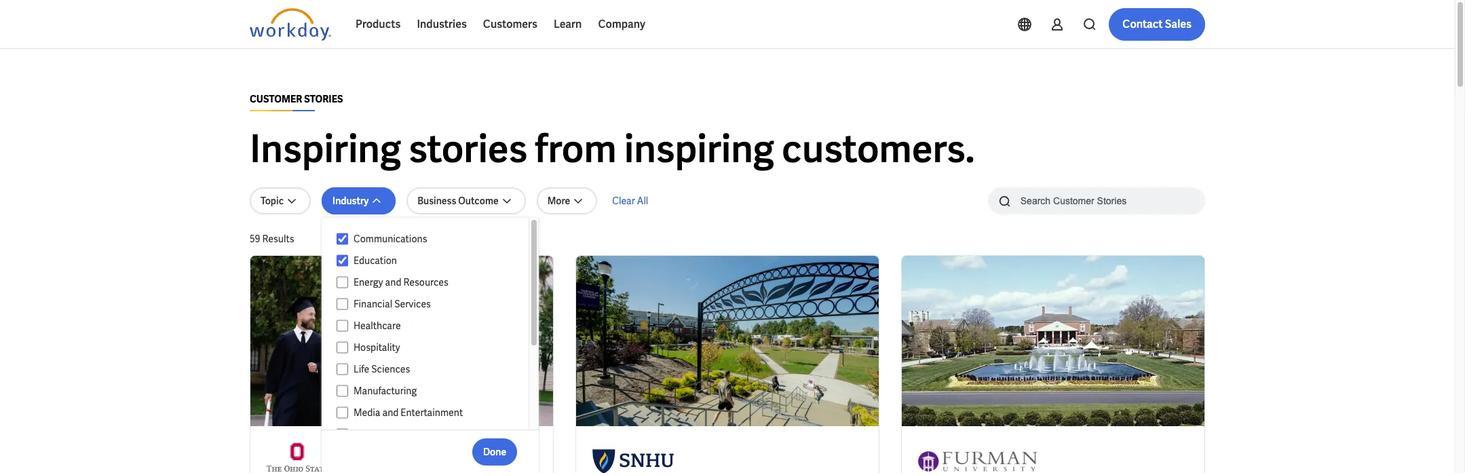 Task type: locate. For each thing, give the bounding box(es) containing it.
and
[[385, 276, 401, 288], [382, 407, 399, 419]]

clear
[[612, 195, 635, 207]]

None checkbox
[[337, 233, 348, 245], [337, 298, 348, 310], [337, 320, 348, 332], [337, 363, 348, 375], [337, 233, 348, 245], [337, 298, 348, 310], [337, 320, 348, 332], [337, 363, 348, 375]]

and up financial services
[[385, 276, 401, 288]]

energy
[[354, 276, 383, 288]]

manufacturing link
[[348, 383, 516, 399]]

life sciences
[[354, 363, 410, 375]]

sales
[[1165, 17, 1192, 31]]

financial services
[[354, 298, 431, 310]]

stories
[[304, 93, 343, 105]]

and down manufacturing
[[382, 407, 399, 419]]

None checkbox
[[337, 255, 348, 267], [337, 276, 348, 288], [337, 341, 348, 354], [337, 385, 348, 397], [337, 407, 348, 419], [337, 428, 348, 441], [337, 255, 348, 267], [337, 276, 348, 288], [337, 341, 348, 354], [337, 385, 348, 397], [337, 407, 348, 419], [337, 428, 348, 441]]

customers.
[[782, 124, 975, 174]]

business outcome
[[418, 195, 499, 207]]

hospitality link
[[348, 339, 516, 356]]

customers
[[483, 17, 538, 31]]

company button
[[590, 8, 654, 41]]

healthcare link
[[348, 318, 516, 334]]

company
[[598, 17, 646, 31]]

0 vertical spatial and
[[385, 276, 401, 288]]

more button
[[537, 187, 598, 214]]

customer stories
[[250, 93, 343, 105]]

59 results
[[250, 233, 294, 245]]

results
[[262, 233, 294, 245]]

products
[[356, 17, 401, 31]]

education
[[354, 255, 397, 267]]

customers button
[[475, 8, 546, 41]]

education link
[[348, 253, 516, 269]]

topic
[[261, 195, 284, 207]]

industries button
[[409, 8, 475, 41]]

inspiring stories from inspiring customers.
[[250, 124, 975, 174]]

entertainment
[[401, 407, 463, 419]]

communications link
[[348, 231, 516, 247]]

nonprofit link
[[348, 426, 516, 443]]

1 vertical spatial and
[[382, 407, 399, 419]]

business outcome button
[[407, 187, 526, 214]]

outcome
[[458, 195, 499, 207]]

hospitality
[[354, 341, 400, 354]]

done button
[[472, 438, 517, 465]]

clear all
[[612, 195, 648, 207]]



Task type: describe. For each thing, give the bounding box(es) containing it.
life sciences link
[[348, 361, 516, 377]]

contact sales
[[1123, 17, 1192, 31]]

products button
[[348, 8, 409, 41]]

media and entertainment link
[[348, 405, 516, 421]]

financial services link
[[348, 296, 516, 312]]

manufacturing
[[354, 385, 417, 397]]

learn
[[554, 17, 582, 31]]

inspiring
[[250, 124, 401, 174]]

inspiring
[[624, 124, 774, 174]]

furman university image
[[918, 443, 1038, 473]]

industries
[[417, 17, 467, 31]]

customer
[[250, 93, 302, 105]]

go to the homepage image
[[250, 8, 331, 41]]

industry button
[[322, 187, 396, 214]]

sciences
[[371, 363, 410, 375]]

done
[[483, 446, 506, 458]]

Search Customer Stories text field
[[1013, 189, 1179, 212]]

59
[[250, 233, 260, 245]]

stories
[[409, 124, 528, 174]]

topic button
[[250, 187, 311, 214]]

life
[[354, 363, 369, 375]]

southern new hampshire university image
[[593, 443, 674, 473]]

financial
[[354, 298, 392, 310]]

business
[[418, 195, 456, 207]]

energy and resources link
[[348, 274, 516, 291]]

nonprofit
[[354, 428, 395, 441]]

all
[[637, 195, 648, 207]]

services
[[394, 298, 431, 310]]

energy and resources
[[354, 276, 449, 288]]

industry
[[333, 195, 369, 207]]

resources
[[404, 276, 449, 288]]

the ohio state university image
[[267, 443, 328, 473]]

media and entertainment
[[354, 407, 463, 419]]

and for resources
[[385, 276, 401, 288]]

media
[[354, 407, 380, 419]]

contact
[[1123, 17, 1163, 31]]

healthcare
[[354, 320, 401, 332]]

clear all button
[[608, 187, 653, 214]]

more
[[548, 195, 570, 207]]

and for entertainment
[[382, 407, 399, 419]]

learn button
[[546, 8, 590, 41]]

communications
[[354, 233, 427, 245]]

contact sales link
[[1109, 8, 1206, 41]]

from
[[535, 124, 617, 174]]



Task type: vqa. For each thing, say whether or not it's contained in the screenshot.
industries 'DROPDOWN BUTTON'
yes



